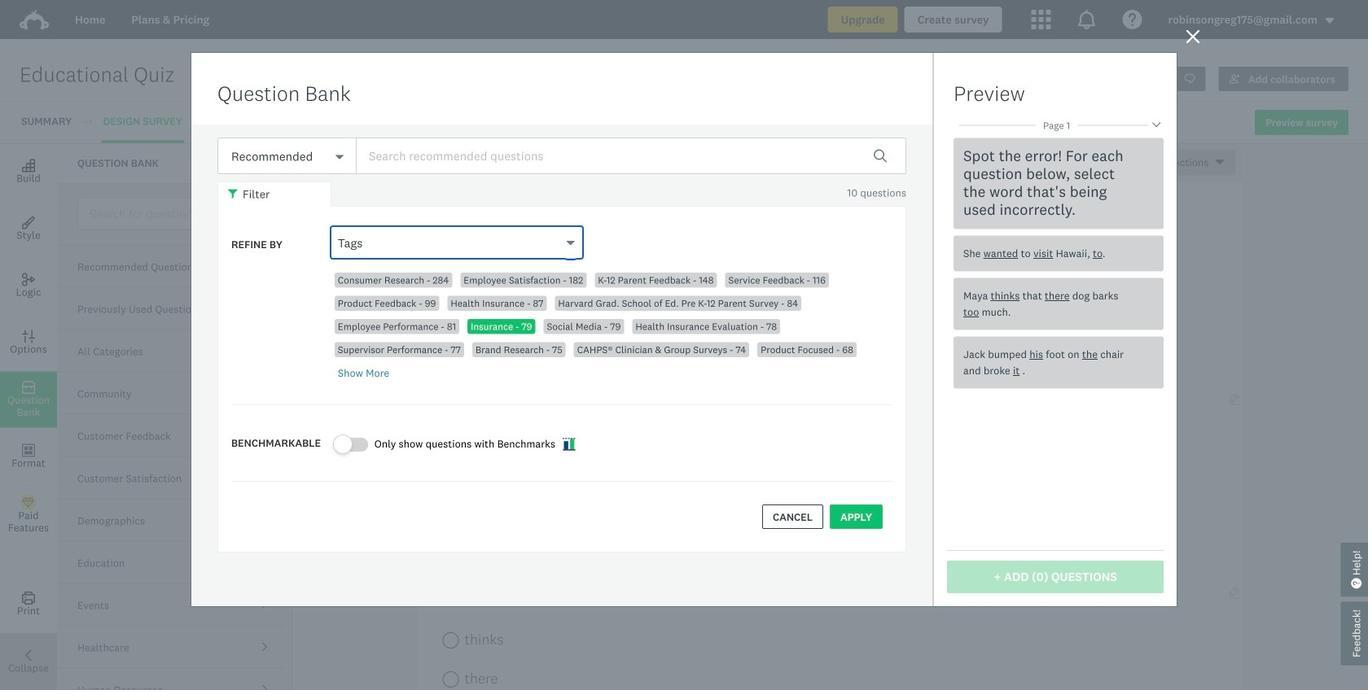 Task type: describe. For each thing, give the bounding box(es) containing it.
1 products icon image from the left
[[1032, 10, 1051, 29]]

2 products icon image from the left
[[1077, 10, 1097, 29]]

surveymonkey logo image
[[20, 10, 49, 30]]



Task type: locate. For each thing, give the bounding box(es) containing it.
icon   xjtfe image
[[228, 189, 240, 200], [562, 438, 576, 452]]

help icon image
[[1123, 10, 1143, 29]]

1 vertical spatial icon   xjtfe image
[[562, 438, 576, 452]]

1 horizontal spatial products icon image
[[1077, 10, 1097, 29]]

0 horizontal spatial products icon image
[[1032, 10, 1051, 29]]

1 horizontal spatial icon   xjtfe image
[[562, 438, 576, 452]]

Search recommended questions text field
[[356, 138, 907, 174]]

products icon image
[[1032, 10, 1051, 29], [1077, 10, 1097, 29]]

0 vertical spatial icon   xjtfe image
[[228, 189, 240, 200]]

Search for questions text field
[[77, 198, 284, 230]]

0 horizontal spatial icon   xjtfe image
[[228, 189, 240, 200]]



Task type: vqa. For each thing, say whether or not it's contained in the screenshot.
surveymonkey logo
yes



